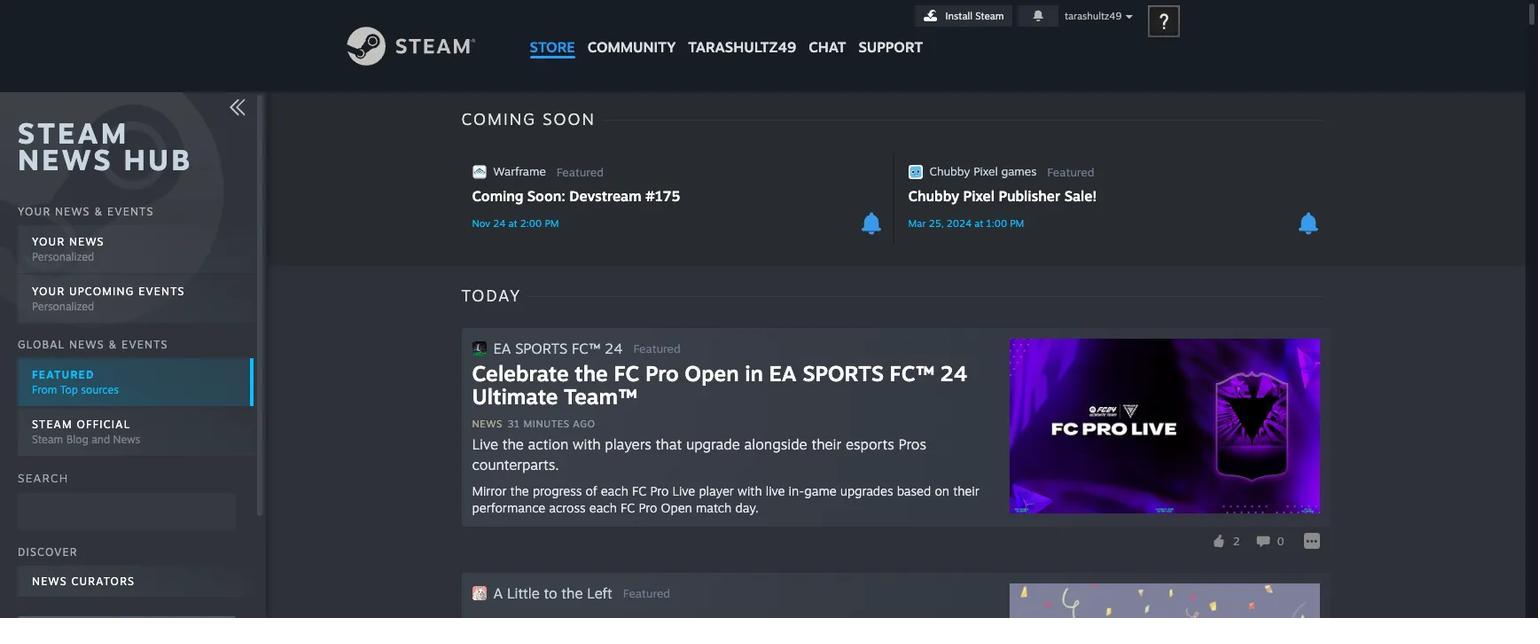 Task type: locate. For each thing, give the bounding box(es) containing it.
chubby for chubby pixel games
[[930, 164, 971, 178]]

2 vertical spatial fc
[[621, 500, 635, 515]]

coming up nov
[[472, 187, 524, 205]]

their right the on
[[954, 483, 980, 499]]

0 horizontal spatial at
[[509, 217, 518, 230]]

warframe
[[494, 164, 546, 178]]

featured up team™
[[634, 342, 681, 356]]

1 horizontal spatial with
[[738, 483, 762, 499]]

featured
[[557, 165, 604, 179], [1048, 165, 1095, 179], [634, 342, 681, 356], [32, 368, 95, 381], [623, 586, 671, 601]]

their inside celebrate the fc pro open in ea sports fc™ 24 ultimate team™ news 31 minutes ago live the action with players that upgrade alongside their esports pros counterparts.
[[812, 436, 842, 453]]

coming soon
[[462, 109, 596, 129]]

their inside mirror the progress of each fc pro live player with live in-game upgrades based on their performance across each fc pro open match day.
[[954, 483, 980, 499]]

2 horizontal spatial 24
[[941, 360, 968, 387]]

each down of
[[590, 500, 617, 515]]

the
[[575, 360, 608, 387], [503, 436, 524, 453], [511, 483, 529, 499], [562, 584, 583, 602]]

& for your
[[94, 205, 103, 218]]

featured inside featured from top sources
[[32, 368, 95, 381]]

personalized down 'upcoming' on the top of the page
[[32, 300, 94, 313]]

2 personalized from the top
[[32, 300, 94, 313]]

open left match
[[661, 500, 693, 515]]

player
[[699, 483, 734, 499]]

None text field
[[18, 493, 236, 530]]

1 vertical spatial chubby
[[909, 187, 960, 205]]

ea right "in" on the bottom left
[[770, 360, 797, 387]]

your for your news & events
[[18, 205, 51, 218]]

0 vertical spatial personalized
[[32, 250, 94, 263]]

0 horizontal spatial pm
[[545, 217, 559, 230]]

#175
[[646, 187, 681, 205]]

your inside 'your news personalized'
[[32, 235, 65, 248]]

1:00
[[987, 217, 1008, 230]]

ea inside celebrate the fc pro open in ea sports fc™ 24 ultimate team™ news 31 minutes ago live the action with players that upgrade alongside their esports pros counterparts.
[[770, 360, 797, 387]]

tarashultz49
[[1065, 10, 1122, 22], [689, 38, 797, 56]]

2 vertical spatial your
[[32, 285, 65, 298]]

ea
[[494, 339, 511, 357], [770, 360, 797, 387]]

chubby pixel games
[[930, 164, 1037, 178]]

0 vertical spatial sports
[[516, 339, 568, 357]]

1 personalized from the top
[[32, 250, 94, 263]]

1 vertical spatial live
[[673, 483, 696, 499]]

steam left the "blog"
[[32, 433, 63, 446]]

1 vertical spatial sports
[[803, 360, 884, 387]]

store link
[[524, 0, 582, 64]]

1 horizontal spatial pm
[[1011, 217, 1025, 230]]

live inside celebrate the fc pro open in ea sports fc™ 24 ultimate team™ news 31 minutes ago live the action with players that upgrade alongside their esports pros counterparts.
[[472, 436, 498, 453]]

their
[[812, 436, 842, 453], [954, 483, 980, 499]]

sports up the esports
[[803, 360, 884, 387]]

fc right the across
[[621, 500, 635, 515]]

each
[[601, 483, 629, 499], [590, 500, 617, 515]]

featured up top
[[32, 368, 95, 381]]

fc down "players"
[[632, 483, 647, 499]]

1 vertical spatial pixel
[[964, 187, 995, 205]]

events down hub
[[107, 205, 154, 218]]

performance
[[472, 500, 546, 515]]

news inside 'your news personalized'
[[69, 235, 104, 248]]

your for your news personalized
[[32, 235, 65, 248]]

chubby
[[930, 164, 971, 178], [909, 187, 960, 205]]

featured for celebrate the fc pro open in ea sports fc™ 24 ultimate team™
[[634, 342, 681, 356]]

news left 31
[[472, 418, 503, 430]]

1 vertical spatial pro
[[651, 483, 669, 499]]

0 vertical spatial 24
[[493, 217, 506, 230]]

the right to
[[562, 584, 583, 602]]

news up your news & events
[[18, 142, 113, 177]]

upgrade
[[686, 436, 740, 453]]

sports up celebrate
[[516, 339, 568, 357]]

24
[[493, 217, 506, 230], [605, 339, 623, 357], [941, 360, 968, 387]]

live
[[472, 436, 498, 453], [673, 483, 696, 499]]

featured from top sources
[[32, 368, 119, 396]]

0 horizontal spatial tarashultz49
[[689, 38, 797, 56]]

their left the esports
[[812, 436, 842, 453]]

news inside steam news hub
[[18, 142, 113, 177]]

2 vertical spatial 24
[[941, 360, 968, 387]]

your
[[18, 205, 51, 218], [32, 235, 65, 248], [32, 285, 65, 298]]

pro left match
[[639, 500, 658, 515]]

featured for coming soon: devstream #175
[[557, 165, 604, 179]]

install
[[946, 10, 973, 22]]

1 horizontal spatial their
[[954, 483, 980, 499]]

pixel for publisher
[[964, 187, 995, 205]]

featured for chubby pixel publisher sale!
[[1048, 165, 1095, 179]]

0 horizontal spatial ea
[[494, 339, 511, 357]]

2 vertical spatial pro
[[639, 500, 658, 515]]

pm
[[545, 217, 559, 230], [1011, 217, 1025, 230]]

0 vertical spatial &
[[94, 205, 103, 218]]

pro inside celebrate the fc pro open in ea sports fc™ 24 ultimate team™ news 31 minutes ago live the action with players that upgrade alongside their esports pros counterparts.
[[646, 360, 679, 387]]

&
[[94, 205, 103, 218], [109, 338, 117, 351]]

events down your upcoming events personalized
[[122, 338, 168, 351]]

each right of
[[601, 483, 629, 499]]

of
[[586, 483, 597, 499]]

0 horizontal spatial with
[[573, 436, 601, 453]]

news
[[18, 142, 113, 177], [55, 205, 90, 218], [69, 235, 104, 248], [69, 338, 104, 351], [472, 418, 503, 430], [113, 433, 140, 446], [32, 574, 67, 588]]

1 vertical spatial your
[[32, 235, 65, 248]]

1 horizontal spatial at
[[975, 217, 984, 230]]

personalized inside your upcoming events personalized
[[32, 300, 94, 313]]

at left 1:00
[[975, 217, 984, 230]]

steam up your news & events
[[18, 115, 129, 151]]

pro right team™
[[646, 360, 679, 387]]

1 vertical spatial coming
[[472, 187, 524, 205]]

0 vertical spatial tarashultz49
[[1065, 10, 1122, 22]]

fc™ up team™
[[572, 339, 601, 357]]

little
[[507, 584, 540, 602]]

0 vertical spatial their
[[812, 436, 842, 453]]

0 vertical spatial open
[[685, 360, 739, 387]]

steam up the "blog"
[[32, 418, 73, 431]]

match
[[696, 500, 732, 515]]

personalized down your news & events
[[32, 250, 94, 263]]

0 vertical spatial with
[[573, 436, 601, 453]]

chubby for chubby pixel publisher sale!
[[909, 187, 960, 205]]

0 horizontal spatial sports
[[516, 339, 568, 357]]

fc™ inside celebrate the fc pro open in ea sports fc™ 24 ultimate team™ news 31 minutes ago live the action with players that upgrade alongside their esports pros counterparts.
[[890, 360, 935, 387]]

pixel down chubby pixel games
[[964, 187, 995, 205]]

events for global news & events
[[122, 338, 168, 351]]

1 vertical spatial personalized
[[32, 300, 94, 313]]

featured up coming soon: devstream #175
[[557, 165, 604, 179]]

fc up "players"
[[614, 360, 640, 387]]

sports
[[516, 339, 568, 357], [803, 360, 884, 387]]

pixel
[[974, 164, 998, 178], [964, 187, 995, 205]]

0 vertical spatial your
[[18, 205, 51, 218]]

1 vertical spatial open
[[661, 500, 693, 515]]

0 vertical spatial ea
[[494, 339, 511, 357]]

search
[[18, 471, 69, 485]]

coming for coming soon: devstream #175
[[472, 187, 524, 205]]

0 horizontal spatial fc™
[[572, 339, 601, 357]]

coming up warframe
[[462, 109, 537, 129]]

open left "in" on the bottom left
[[685, 360, 739, 387]]

live left player
[[673, 483, 696, 499]]

chat
[[809, 38, 847, 56]]

0 vertical spatial fc™
[[572, 339, 601, 357]]

steam inside steam news hub
[[18, 115, 129, 151]]

0 vertical spatial chubby
[[930, 164, 971, 178]]

and
[[91, 433, 110, 446]]

31
[[508, 418, 521, 430]]

fc
[[614, 360, 640, 387], [632, 483, 647, 499], [621, 500, 635, 515]]

pro
[[646, 360, 679, 387], [651, 483, 669, 499], [639, 500, 658, 515]]

the up performance
[[511, 483, 529, 499]]

1 horizontal spatial ea
[[770, 360, 797, 387]]

& down your upcoming events personalized
[[109, 338, 117, 351]]

1 vertical spatial ea
[[770, 360, 797, 387]]

1 horizontal spatial &
[[109, 338, 117, 351]]

1 vertical spatial &
[[109, 338, 117, 351]]

0 vertical spatial coming
[[462, 109, 537, 129]]

1 vertical spatial fc
[[632, 483, 647, 499]]

game
[[805, 483, 837, 499]]

events right 'upcoming' on the top of the page
[[139, 285, 185, 298]]

pro down that
[[651, 483, 669, 499]]

0 vertical spatial pro
[[646, 360, 679, 387]]

mirror the progress of each fc pro live player with live in-game upgrades based on their performance across each fc pro open match day.
[[472, 483, 980, 515]]

0 vertical spatial live
[[472, 436, 498, 453]]

pm right 2:00 on the top
[[545, 217, 559, 230]]

0 vertical spatial pixel
[[974, 164, 998, 178]]

1 vertical spatial events
[[139, 285, 185, 298]]

your up 'your news personalized'
[[18, 205, 51, 218]]

with down ago
[[573, 436, 601, 453]]

at
[[509, 217, 518, 230], [975, 217, 984, 230]]

mar 25, 2024 at 1:00 pm
[[909, 217, 1025, 230]]

0 horizontal spatial their
[[812, 436, 842, 453]]

steam
[[976, 10, 1005, 22], [18, 115, 129, 151], [32, 418, 73, 431], [32, 433, 63, 446]]

steam official steam blog and news
[[32, 418, 140, 446]]

your down your news & events
[[32, 235, 65, 248]]

your news & events
[[18, 205, 154, 218]]

featured up sale! at the top
[[1048, 165, 1095, 179]]

1 horizontal spatial fc™
[[890, 360, 935, 387]]

fc™
[[572, 339, 601, 357], [890, 360, 935, 387]]

1 horizontal spatial live
[[673, 483, 696, 499]]

pixel up chubby pixel publisher sale!
[[974, 164, 998, 178]]

& up 'your news personalized'
[[94, 205, 103, 218]]

hub
[[124, 142, 193, 177]]

news down your news & events
[[69, 235, 104, 248]]

from
[[32, 383, 57, 396]]

live up counterparts. at the bottom left of page
[[472, 436, 498, 453]]

1 vertical spatial with
[[738, 483, 762, 499]]

today
[[462, 286, 522, 305]]

open inside mirror the progress of each fc pro live player with live in-game upgrades based on their performance across each fc pro open match day.
[[661, 500, 693, 515]]

fc inside celebrate the fc pro open in ea sports fc™ 24 ultimate team™ news 31 minutes ago live the action with players that upgrade alongside their esports pros counterparts.
[[614, 360, 640, 387]]

1 horizontal spatial sports
[[803, 360, 884, 387]]

events
[[107, 205, 154, 218], [139, 285, 185, 298], [122, 338, 168, 351]]

0 horizontal spatial live
[[472, 436, 498, 453]]

chubby up 25, at the right top of the page
[[909, 187, 960, 205]]

fc™ up the pros
[[890, 360, 935, 387]]

1 horizontal spatial 24
[[605, 339, 623, 357]]

your down 'your news personalized'
[[32, 285, 65, 298]]

news right and
[[113, 433, 140, 446]]

chubby up 2024
[[930, 164, 971, 178]]

with inside mirror the progress of each fc pro live player with live in-game upgrades based on their performance across each fc pro open match day.
[[738, 483, 762, 499]]

ultimate
[[472, 383, 558, 410]]

0 vertical spatial fc
[[614, 360, 640, 387]]

with inside celebrate the fc pro open in ea sports fc™ 24 ultimate team™ news 31 minutes ago live the action with players that upgrade alongside their esports pros counterparts.
[[573, 436, 601, 453]]

community link
[[582, 0, 682, 64]]

tarashultz49 link
[[682, 0, 803, 64]]

1 vertical spatial their
[[954, 483, 980, 499]]

& for global
[[109, 338, 117, 351]]

0 link
[[1253, 530, 1285, 553]]

pm right 1:00
[[1011, 217, 1025, 230]]

0 horizontal spatial &
[[94, 205, 103, 218]]

at left 2:00 on the top
[[509, 217, 518, 230]]

action
[[528, 436, 569, 453]]

your inside your upcoming events personalized
[[32, 285, 65, 298]]

esports
[[846, 436, 895, 453]]

open
[[685, 360, 739, 387], [661, 500, 693, 515]]

ea up celebrate
[[494, 339, 511, 357]]

1 pm from the left
[[545, 217, 559, 230]]

mirror
[[472, 483, 507, 499]]

0 vertical spatial events
[[107, 205, 154, 218]]

1 vertical spatial fc™
[[890, 360, 935, 387]]

with up day.
[[738, 483, 762, 499]]

2 vertical spatial events
[[122, 338, 168, 351]]

live inside mirror the progress of each fc pro live player with live in-game upgrades based on their performance across each fc pro open match day.
[[673, 483, 696, 499]]

progress
[[533, 483, 582, 499]]



Task type: vqa. For each thing, say whether or not it's contained in the screenshot.
Hub at the top of page
yes



Task type: describe. For each thing, give the bounding box(es) containing it.
global news & events
[[18, 338, 168, 351]]

the down 'ea sports fc™ 24'
[[575, 360, 608, 387]]

a little to the left
[[494, 584, 613, 602]]

counterparts.
[[472, 456, 559, 474]]

based
[[897, 483, 932, 499]]

discover
[[18, 545, 78, 559]]

events for your news & events
[[107, 205, 154, 218]]

0 vertical spatial each
[[601, 483, 629, 499]]

2
[[1234, 534, 1241, 548]]

community
[[588, 38, 676, 56]]

devstream
[[570, 187, 642, 205]]

your news personalized
[[32, 235, 104, 263]]

personalized inside 'your news personalized'
[[32, 250, 94, 263]]

sale!
[[1065, 187, 1098, 205]]

team™
[[564, 383, 637, 410]]

minutes
[[524, 418, 570, 430]]

2 at from the left
[[975, 217, 984, 230]]

celebrate the fc pro open in ea sports fc™ 24 ultimate team™ news 31 minutes ago live the action with players that upgrade alongside their esports pros counterparts.
[[472, 360, 968, 474]]

sources
[[81, 383, 119, 396]]

news up featured from top sources
[[69, 338, 104, 351]]

publisher
[[999, 187, 1061, 205]]

0 horizontal spatial 24
[[493, 217, 506, 230]]

curators
[[71, 574, 135, 588]]

news inside celebrate the fc pro open in ea sports fc™ 24 ultimate team™ news 31 minutes ago live the action with players that upgrade alongside their esports pros counterparts.
[[472, 418, 503, 430]]

players
[[605, 436, 652, 453]]

blog
[[66, 433, 88, 446]]

nov
[[472, 217, 491, 230]]

chubby pixel publisher sale!
[[909, 187, 1098, 205]]

ago
[[573, 418, 596, 430]]

official
[[77, 418, 131, 431]]

global
[[18, 338, 65, 351]]

alongside
[[745, 436, 808, 453]]

celebrate
[[472, 360, 569, 387]]

in-
[[789, 483, 805, 499]]

coming for coming soon
[[462, 109, 537, 129]]

news curators
[[32, 574, 135, 588]]

coming soon: devstream #175
[[472, 187, 681, 205]]

featured right left
[[623, 586, 671, 601]]

1 horizontal spatial tarashultz49
[[1065, 10, 1122, 22]]

upgrades
[[841, 483, 894, 499]]

news down the discover on the left
[[32, 574, 67, 588]]

2:00
[[521, 217, 542, 230]]

your upcoming events personalized
[[32, 285, 185, 313]]

that
[[656, 436, 682, 453]]

25,
[[929, 217, 944, 230]]

steam news hub
[[18, 115, 193, 177]]

your for your upcoming events personalized
[[32, 285, 65, 298]]

sports inside celebrate the fc pro open in ea sports fc™ 24 ultimate team™ news 31 minutes ago live the action with players that upgrade alongside their esports pros counterparts.
[[803, 360, 884, 387]]

across
[[549, 500, 586, 515]]

1 vertical spatial each
[[590, 500, 617, 515]]

top
[[60, 383, 78, 396]]

store
[[530, 38, 575, 56]]

on
[[935, 483, 950, 499]]

1 vertical spatial 24
[[605, 339, 623, 357]]

install steam link
[[915, 5, 1013, 27]]

chat link
[[803, 0, 853, 60]]

left
[[587, 584, 613, 602]]

soon
[[543, 109, 596, 129]]

mar
[[909, 217, 926, 230]]

day.
[[736, 500, 759, 515]]

0
[[1278, 534, 1285, 548]]

2 pm from the left
[[1011, 217, 1025, 230]]

in
[[745, 360, 764, 387]]

24 inside celebrate the fc pro open in ea sports fc™ 24 ultimate team™ news 31 minutes ago live the action with players that upgrade alongside their esports pros counterparts.
[[941, 360, 968, 387]]

ea sports fc™ 24
[[494, 339, 623, 357]]

nov 24 at 2:00 pm
[[472, 217, 559, 230]]

pros
[[899, 436, 927, 453]]

soon:
[[528, 187, 566, 205]]

to
[[544, 584, 558, 602]]

news inside steam official steam blog and news
[[113, 433, 140, 446]]

2024
[[947, 217, 972, 230]]

a
[[494, 584, 503, 602]]

events inside your upcoming events personalized
[[139, 285, 185, 298]]

install steam
[[946, 10, 1005, 22]]

1 vertical spatial tarashultz49
[[689, 38, 797, 56]]

upcoming
[[69, 285, 134, 298]]

support link
[[853, 0, 930, 60]]

open inside celebrate the fc pro open in ea sports fc™ 24 ultimate team™ news 31 minutes ago live the action with players that upgrade alongside their esports pros counterparts.
[[685, 360, 739, 387]]

the inside mirror the progress of each fc pro live player with live in-game upgrades based on their performance across each fc pro open match day.
[[511, 483, 529, 499]]

1 at from the left
[[509, 217, 518, 230]]

news up 'your news personalized'
[[55, 205, 90, 218]]

the down 31
[[503, 436, 524, 453]]

games
[[1002, 164, 1037, 178]]

news curators link
[[18, 566, 254, 598]]

pixel for games
[[974, 164, 998, 178]]

support
[[859, 38, 924, 56]]

live
[[766, 483, 785, 499]]

steam right the install on the right top of page
[[976, 10, 1005, 22]]



